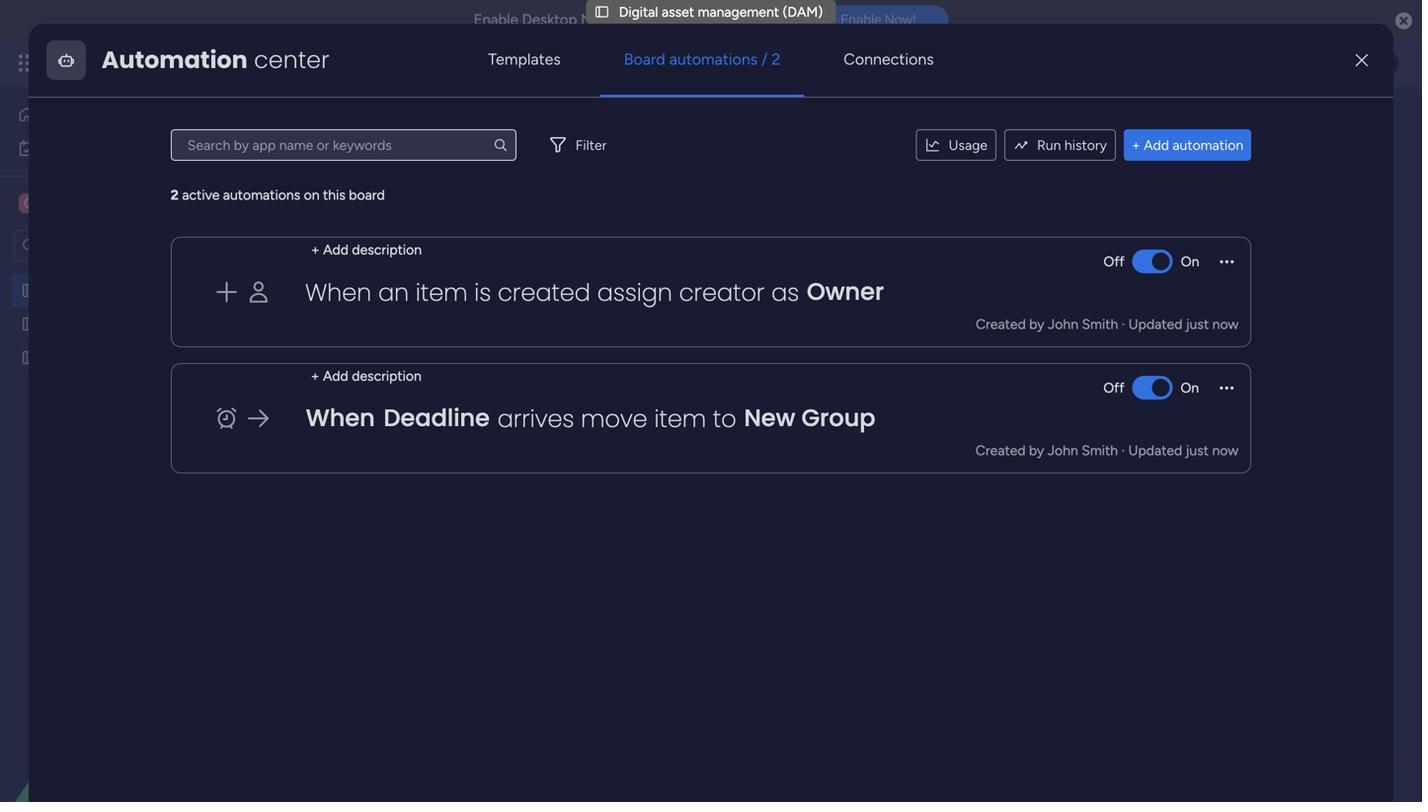 Task type: vqa. For each thing, say whether or not it's contained in the screenshot.
start
no



Task type: locate. For each thing, give the bounding box(es) containing it.
add
[[1144, 137, 1169, 153], [458, 238, 484, 254], [323, 241, 348, 258], [323, 368, 348, 384]]

1 created by john smith · updated just now from the top
[[976, 316, 1239, 333]]

2 smith from the top
[[1082, 442, 1118, 459]]

enable
[[474, 11, 518, 29], [841, 12, 881, 28]]

/
[[762, 50, 768, 68]]

assign
[[597, 276, 672, 309]]

now down v2 ellipsis image
[[1212, 442, 1239, 459]]

1 horizontal spatial filter
[[765, 238, 797, 255]]

2 horizontal spatial digital
[[619, 3, 658, 20]]

2 updated from the top
[[1128, 442, 1182, 459]]

https://youtu.be/9x6_kyyrn_e
[[612, 150, 802, 166]]

item left "to"
[[654, 403, 706, 436]]

1 vertical spatial by
[[1029, 442, 1044, 459]]

now down v2 ellipsis icon
[[1212, 316, 1239, 333]]

1 vertical spatial on
[[1181, 253, 1199, 270]]

arrow down image
[[804, 234, 827, 258]]

management up redesign on the left top of page
[[125, 282, 207, 299]]

updated
[[1128, 316, 1182, 333], [1128, 442, 1182, 459]]

2
[[772, 50, 780, 68], [171, 186, 179, 203]]

management right work
[[199, 52, 307, 74]]

0 vertical spatial 2
[[772, 50, 780, 68]]

1 + add description field from the top
[[306, 239, 426, 260]]

public board image
[[21, 315, 40, 334], [21, 349, 40, 367]]

2 left active
[[171, 186, 179, 203]]

0 vertical spatial off
[[1103, 253, 1124, 270]]

board
[[349, 186, 385, 203]]

new asset
[[307, 238, 372, 255]]

2 + add description from the top
[[311, 368, 422, 384]]

1 vertical spatial filter button
[[734, 230, 827, 262]]

more
[[340, 150, 372, 166]]

now
[[1212, 316, 1239, 333], [1212, 442, 1239, 459]]

this right about
[[415, 150, 437, 166]]

1 vertical spatial +
[[311, 241, 319, 258]]

Search field
[[572, 232, 631, 260]]

w7   12 - 18
[[378, 386, 428, 399]]

new inside button
[[307, 238, 336, 255]]

(dam) down the /
[[723, 102, 824, 146]]

2 + add description field from the top
[[306, 365, 426, 387]]

1 vertical spatial john
[[1048, 442, 1078, 459]]

1 vertical spatial now
[[1212, 442, 1239, 459]]

1 created from the top
[[976, 316, 1026, 333]]

creator
[[679, 276, 764, 309]]

deadline
[[384, 402, 490, 435]]

activity button
[[1154, 109, 1247, 140]]

asset
[[662, 3, 694, 20], [407, 102, 490, 146], [339, 238, 372, 255], [89, 282, 122, 299]]

management up the /
[[698, 3, 779, 20]]

assign creator as owner
[[597, 275, 884, 309]]

board
[[624, 50, 665, 68]]

2 now from the top
[[1212, 442, 1239, 459]]

board automations / 2
[[624, 50, 780, 68]]

1 description from the top
[[352, 241, 422, 258]]

asset up homepage
[[89, 282, 122, 299]]

icon image
[[213, 279, 240, 305], [245, 279, 271, 305], [213, 405, 240, 432], [245, 405, 271, 432]]

add down main
[[323, 241, 348, 258]]

off for owner
[[1103, 253, 1124, 270]]

0 vertical spatial when
[[305, 276, 371, 309]]

1 horizontal spatial digital
[[300, 102, 399, 146]]

1 horizontal spatial 2
[[772, 50, 780, 68]]

0 vertical spatial item
[[415, 276, 467, 309]]

1 horizontal spatial this
[[415, 150, 437, 166]]

0 vertical spatial created
[[976, 316, 1026, 333]]

+ right history
[[1132, 137, 1140, 153]]

new down on
[[307, 238, 336, 255]]

1 john from the top
[[1048, 316, 1078, 333]]

by for arrives
[[1029, 442, 1044, 459]]

just for owner
[[1186, 316, 1209, 333]]

2 vertical spatial +
[[311, 368, 319, 384]]

1 vertical spatial just
[[1186, 442, 1209, 459]]

digital up board
[[619, 3, 658, 20]]

1 horizontal spatial automations
[[669, 50, 758, 68]]

1 vertical spatial + add description
[[311, 368, 422, 384]]

automations left on
[[223, 186, 300, 203]]

0 vertical spatial created by john smith · updated just now
[[976, 316, 1239, 333]]

1 vertical spatial item
[[654, 403, 706, 436]]

0 vertical spatial just
[[1186, 316, 1209, 333]]

1 updated from the top
[[1128, 316, 1182, 333]]

just
[[1186, 316, 1209, 333], [1186, 442, 1209, 459]]

now for arrives
[[1212, 442, 1239, 459]]

option left as
[[692, 304, 769, 335]]

1 horizontal spatial enable
[[841, 12, 881, 28]]

created for owner
[[976, 316, 1026, 333]]

main
[[330, 185, 359, 202]]

0 vertical spatial filter button
[[544, 129, 619, 161]]

0 horizontal spatial this
[[323, 186, 345, 203]]

templates button
[[464, 35, 584, 83]]

2 off from the top
[[1103, 379, 1124, 396]]

filter
[[576, 137, 607, 153], [765, 238, 797, 255]]

2 right the /
[[772, 50, 780, 68]]

1 vertical spatial filter
[[765, 238, 797, 255]]

v2 search image
[[558, 235, 572, 257]]

when down new asset button
[[305, 276, 371, 309]]

created
[[976, 316, 1026, 333], [976, 442, 1026, 459]]

smith for arrives
[[1082, 442, 1118, 459]]

1 horizontal spatial option
[[692, 304, 769, 335]]

0 vertical spatial now
[[1212, 316, 1239, 333]]

john smith image
[[1367, 47, 1398, 79]]

1 vertical spatial automations
[[223, 186, 300, 203]]

1 horizontal spatial item
[[654, 403, 706, 436]]

automations inside button
[[669, 50, 758, 68]]

+
[[1132, 137, 1140, 153], [311, 241, 319, 258], [311, 368, 319, 384]]

item inside "move item to new group"
[[654, 403, 706, 436]]

0 vertical spatial new
[[307, 238, 336, 255]]

v2 ellipsis image
[[1220, 383, 1234, 404]]

february
[[356, 352, 413, 368]]

1 by from the top
[[1029, 316, 1044, 333]]

0 vertical spatial updated
[[1128, 316, 1182, 333]]

0 vertical spatial filter
[[576, 137, 607, 153]]

None search field
[[171, 129, 516, 161]]

description for when
[[352, 368, 422, 384]]

1 vertical spatial 2
[[171, 186, 179, 203]]

+ Add description field
[[306, 239, 426, 260], [306, 365, 426, 387]]

digital right public board icon
[[46, 282, 86, 299]]

+ for arrives
[[311, 368, 319, 384]]

+ add description
[[311, 241, 422, 258], [311, 368, 422, 384]]

when an item is created
[[305, 276, 590, 309]]

0 horizontal spatial digital
[[46, 282, 86, 299]]

enable left the now! at right top
[[841, 12, 881, 28]]

main table button
[[299, 178, 410, 209]]

item
[[415, 276, 467, 309], [654, 403, 706, 436]]

on left this
[[671, 11, 691, 29]]

enable up 'templates' on the left of page
[[474, 11, 518, 29]]

2 john from the top
[[1048, 442, 1078, 459]]

description for when an item is created
[[352, 241, 422, 258]]

0 vertical spatial john
[[1048, 316, 1078, 333]]

2 · from the top
[[1121, 442, 1125, 459]]

+ left february
[[311, 368, 319, 384]]

usage button
[[916, 129, 996, 161]]

asset up package
[[407, 102, 490, 146]]

created by john smith · updated just now for owner
[[976, 316, 1239, 333]]

v2 collapse up image
[[310, 374, 328, 387]]

(dam) up redesign on the left top of page
[[210, 282, 250, 299]]

0 vertical spatial (dam)
[[783, 3, 823, 20]]

2 created by john smith · updated just now from the top
[[976, 442, 1239, 459]]

0 horizontal spatial automations
[[223, 186, 300, 203]]

1 vertical spatial when
[[306, 402, 375, 435]]

(dam) left enable now!
[[783, 3, 823, 20]]

website
[[46, 350, 97, 366]]

group
[[802, 402, 876, 435]]

1 just from the top
[[1186, 316, 1209, 333]]

description up an
[[352, 241, 422, 258]]

digital up "more"
[[300, 102, 399, 146]]

when down v2 collapse up icon on the top left
[[306, 402, 375, 435]]

off for arrives
[[1103, 379, 1124, 396]]

+ add description up w7
[[311, 368, 422, 384]]

new right "to"
[[744, 402, 795, 435]]

1 now from the top
[[1212, 316, 1239, 333]]

filter right templates
[[576, 137, 607, 153]]

+ add description up an
[[311, 241, 422, 258]]

Digital asset management (DAM) field
[[295, 102, 829, 146]]

1 + add description from the top
[[311, 241, 422, 258]]

1 public board image from the top
[[21, 315, 40, 334]]

1 vertical spatial + add description field
[[306, 365, 426, 387]]

0 vertical spatial smith
[[1082, 316, 1118, 333]]

2 enable from the left
[[841, 12, 881, 28]]

monday work management
[[88, 52, 307, 74]]

2 by from the top
[[1029, 442, 1044, 459]]

created by john smith · updated just now
[[976, 316, 1239, 333], [976, 442, 1239, 459]]

0 vertical spatial option
[[0, 273, 252, 277]]

management up here:
[[498, 102, 715, 146]]

0 vertical spatial ·
[[1121, 316, 1125, 333]]

digital asset management (dam) up "board automations / 2" button
[[619, 3, 823, 20]]

by
[[1029, 316, 1044, 333], [1029, 442, 1044, 459]]

dapulse close image
[[1395, 11, 1412, 32]]

+ down on
[[311, 241, 319, 258]]

0 horizontal spatial new
[[307, 238, 336, 255]]

automations
[[669, 50, 758, 68], [223, 186, 300, 203]]

1 off from the top
[[1103, 253, 1124, 270]]

item left is
[[415, 276, 467, 309]]

enable for enable now!
[[841, 12, 881, 28]]

0 vertical spatial this
[[415, 150, 437, 166]]

digital asset management (dam)
[[619, 3, 823, 20], [300, 102, 824, 146], [46, 282, 250, 299]]

computer
[[725, 11, 792, 29]]

filter left arrow down icon
[[765, 238, 797, 255]]

digital asset management (dam) up the learn more about this package of templates here: https://youtu.be/9x6_kyyrn_e
[[300, 102, 824, 146]]

move
[[581, 403, 648, 436]]

0 vertical spatial + add description field
[[306, 239, 426, 260]]

board automations / 2 button
[[600, 35, 804, 83]]

2 just from the top
[[1186, 442, 1209, 459]]

option
[[0, 273, 252, 277], [692, 304, 769, 335]]

1 vertical spatial option
[[692, 304, 769, 335]]

list box
[[0, 270, 252, 641]]

public board image left website
[[21, 349, 40, 367]]

+ inside button
[[1132, 137, 1140, 153]]

+ add description for when
[[311, 368, 422, 384]]

automation center
[[102, 43, 329, 76]]

description up w7
[[352, 368, 422, 384]]

option down c button
[[0, 273, 252, 277]]

february 2024
[[356, 352, 450, 368]]

work
[[160, 52, 195, 74]]

1 smith from the top
[[1082, 316, 1118, 333]]

0 vertical spatial automations
[[669, 50, 758, 68]]

add widget button
[[422, 230, 539, 262]]

0 vertical spatial public board image
[[21, 315, 40, 334]]

is
[[474, 276, 491, 309]]

c button
[[14, 187, 193, 220]]

2 vertical spatial digital
[[46, 282, 86, 299]]

on
[[671, 11, 691, 29], [1181, 253, 1199, 270], [1181, 379, 1199, 396]]

center
[[254, 43, 329, 76]]

1 vertical spatial updated
[[1128, 442, 1182, 459]]

1 vertical spatial created by john smith · updated just now
[[976, 442, 1239, 459]]

2 vertical spatial on
[[1181, 379, 1199, 396]]

asset left angle down icon
[[339, 238, 372, 255]]

john for owner
[[1048, 316, 1078, 333]]

on left v2 ellipsis image
[[1181, 379, 1199, 396]]

on left v2 ellipsis icon
[[1181, 253, 1199, 270]]

(dam)
[[783, 3, 823, 20], [723, 102, 824, 146], [210, 282, 250, 299]]

just for arrives
[[1186, 442, 1209, 459]]

1 · from the top
[[1121, 316, 1125, 333]]

this
[[694, 11, 721, 29]]

templates
[[488, 50, 561, 68]]

as
[[771, 276, 799, 309]]

1 vertical spatial new
[[744, 402, 795, 435]]

this
[[415, 150, 437, 166], [323, 186, 345, 203]]

0 vertical spatial +
[[1132, 137, 1140, 153]]

0 vertical spatial + add description
[[311, 241, 422, 258]]

0 horizontal spatial filter
[[576, 137, 607, 153]]

0 vertical spatial description
[[352, 241, 422, 258]]

smith
[[1082, 316, 1118, 333], [1082, 442, 1118, 459]]

list box containing digital asset management (dam)
[[0, 270, 252, 641]]

enable inside enable now! 'button'
[[841, 12, 881, 28]]

learn
[[302, 150, 336, 166]]

add down "activity"
[[1144, 137, 1169, 153]]

1 horizontal spatial new
[[744, 402, 795, 435]]

add left widget
[[458, 238, 484, 254]]

new
[[307, 238, 336, 255], [744, 402, 795, 435]]

1 vertical spatial created
[[976, 442, 1026, 459]]

v2 collapse down image
[[310, 360, 328, 373]]

new asset button
[[299, 230, 380, 262]]

1 enable from the left
[[474, 11, 518, 29]]

v2 ellipsis image
[[1220, 257, 1234, 278]]

public board image down public board icon
[[21, 315, 40, 334]]

0 horizontal spatial item
[[415, 276, 467, 309]]

by for owner
[[1029, 316, 1044, 333]]

2 description from the top
[[352, 368, 422, 384]]

this right on
[[323, 186, 345, 203]]

homepage
[[101, 350, 166, 366]]

1 vertical spatial ·
[[1121, 442, 1125, 459]]

automations down this
[[669, 50, 758, 68]]

digital
[[619, 3, 658, 20], [300, 102, 399, 146], [46, 282, 86, 299]]

digital asset management (dam) up website homepage redesign
[[46, 282, 250, 299]]

1 vertical spatial description
[[352, 368, 422, 384]]

1 vertical spatial off
[[1103, 379, 1124, 396]]

1 vertical spatial smith
[[1082, 442, 1118, 459]]

management
[[698, 3, 779, 20], [199, 52, 307, 74], [498, 102, 715, 146], [125, 282, 207, 299]]

0 vertical spatial by
[[1029, 316, 1044, 333]]

0 horizontal spatial 2
[[171, 186, 179, 203]]

john
[[1048, 316, 1078, 333], [1048, 442, 1078, 459]]

2 created from the top
[[976, 442, 1026, 459]]

0 horizontal spatial enable
[[474, 11, 518, 29]]

workspace image
[[19, 193, 39, 214]]

0 horizontal spatial option
[[0, 273, 252, 277]]

1 vertical spatial public board image
[[21, 349, 40, 367]]



Task type: describe. For each thing, give the bounding box(es) containing it.
connections button
[[820, 35, 958, 83]]

on for arrives
[[1181, 379, 1199, 396]]

2024
[[417, 352, 450, 368]]

about
[[375, 150, 411, 166]]

w7
[[378, 386, 394, 399]]

on for owner
[[1181, 253, 1199, 270]]

public board image
[[21, 281, 40, 300]]

person
[[674, 238, 716, 255]]

activity
[[1162, 116, 1210, 133]]

deadline arrives
[[384, 402, 574, 436]]

redesign
[[170, 350, 223, 366]]

select product image
[[18, 53, 38, 73]]

run history
[[1037, 137, 1107, 153]]

2 inside button
[[772, 50, 780, 68]]

to
[[713, 403, 736, 436]]

package
[[441, 150, 493, 166]]

main table
[[330, 185, 395, 202]]

-
[[410, 386, 414, 399]]

when for when
[[306, 402, 375, 435]]

lottie animation image
[[0, 603, 252, 803]]

+ add automation button
[[1124, 129, 1251, 161]]

history
[[1064, 137, 1107, 153]]

12
[[397, 386, 407, 399]]

john for arrives
[[1048, 442, 1078, 459]]

move item to new group
[[581, 402, 876, 436]]

now!
[[885, 12, 916, 28]]

website homepage redesign
[[46, 350, 223, 366]]

· for owner
[[1121, 316, 1125, 333]]

on
[[304, 186, 320, 203]]

smith for owner
[[1082, 316, 1118, 333]]

enable for enable desktop notifications on this computer
[[474, 11, 518, 29]]

connections
[[844, 50, 934, 68]]

created for arrives
[[976, 442, 1026, 459]]

angle down image
[[390, 239, 399, 254]]

add inside button
[[1144, 137, 1169, 153]]

when for when an item is created
[[305, 276, 371, 309]]

1 vertical spatial digital asset management (dam)
[[300, 102, 824, 146]]

2 active automations on this board
[[171, 186, 385, 203]]

usage
[[949, 137, 988, 153]]

run history button
[[1004, 129, 1116, 161]]

+ add description for when an item is created
[[311, 241, 422, 258]]

add widget
[[458, 238, 530, 254]]

enable now!
[[841, 12, 916, 28]]

arrives
[[497, 403, 574, 436]]

0 horizontal spatial filter button
[[544, 129, 619, 161]]

+ add description field for when
[[306, 365, 426, 387]]

+ add automation
[[1132, 137, 1243, 153]]

c
[[24, 195, 34, 212]]

Workload field
[[323, 307, 420, 332]]

unassigned
[[375, 349, 448, 365]]

automation
[[1173, 137, 1243, 153]]

updated for arrives
[[1128, 442, 1182, 459]]

learn more about this package of templates here: https://youtu.be/9x6_kyyrn_e
[[302, 150, 802, 166]]

asset inside button
[[339, 238, 372, 255]]

1 horizontal spatial filter button
[[734, 230, 827, 262]]

person button
[[642, 230, 728, 262]]

1 vertical spatial digital
[[300, 102, 399, 146]]

2 public board image from the top
[[21, 349, 40, 367]]

templates
[[513, 150, 575, 166]]

updated for owner
[[1128, 316, 1182, 333]]

add left february
[[323, 368, 348, 384]]

v2 v sign image
[[512, 351, 528, 375]]

lottie animation element
[[0, 603, 252, 803]]

asset up board automations / 2
[[662, 3, 694, 20]]

automation
[[102, 43, 248, 76]]

notifications
[[581, 11, 667, 29]]

0 vertical spatial on
[[671, 11, 691, 29]]

· for arrives
[[1121, 442, 1125, 459]]

widget
[[487, 238, 530, 254]]

workload
[[328, 307, 415, 332]]

2 vertical spatial (dam)
[[210, 282, 250, 299]]

owner
[[807, 275, 884, 308]]

monday
[[88, 52, 156, 74]]

learn more about this package of templates here: https://youtu.be/9x6_kyyrn_e button
[[299, 146, 874, 170]]

+ for owner
[[311, 241, 319, 258]]

created
[[498, 276, 590, 309]]

now for owner
[[1212, 316, 1239, 333]]

enable now! button
[[808, 5, 948, 35]]

2 vertical spatial digital asset management (dam)
[[46, 282, 250, 299]]

1 vertical spatial this
[[323, 186, 345, 203]]

run
[[1037, 137, 1061, 153]]

new inside "move item to new group"
[[744, 402, 795, 435]]

search image
[[493, 137, 508, 153]]

here:
[[578, 150, 609, 166]]

table
[[363, 185, 395, 202]]

add inside popup button
[[458, 238, 484, 254]]

1 vertical spatial (dam)
[[723, 102, 824, 146]]

active
[[182, 186, 220, 203]]

created by john smith · updated just now for arrives
[[976, 442, 1239, 459]]

0 vertical spatial digital
[[619, 3, 658, 20]]

an
[[378, 276, 409, 309]]

desktop
[[522, 11, 577, 29]]

of
[[496, 150, 509, 166]]

0 vertical spatial digital asset management (dam)
[[619, 3, 823, 20]]

enable desktop notifications on this computer
[[474, 11, 792, 29]]

this inside button
[[415, 150, 437, 166]]

see plans image
[[328, 52, 345, 74]]

18
[[417, 386, 428, 399]]

+ add description field for when an item is created
[[306, 239, 426, 260]]

Search by app name or keywords search field
[[171, 129, 516, 161]]



